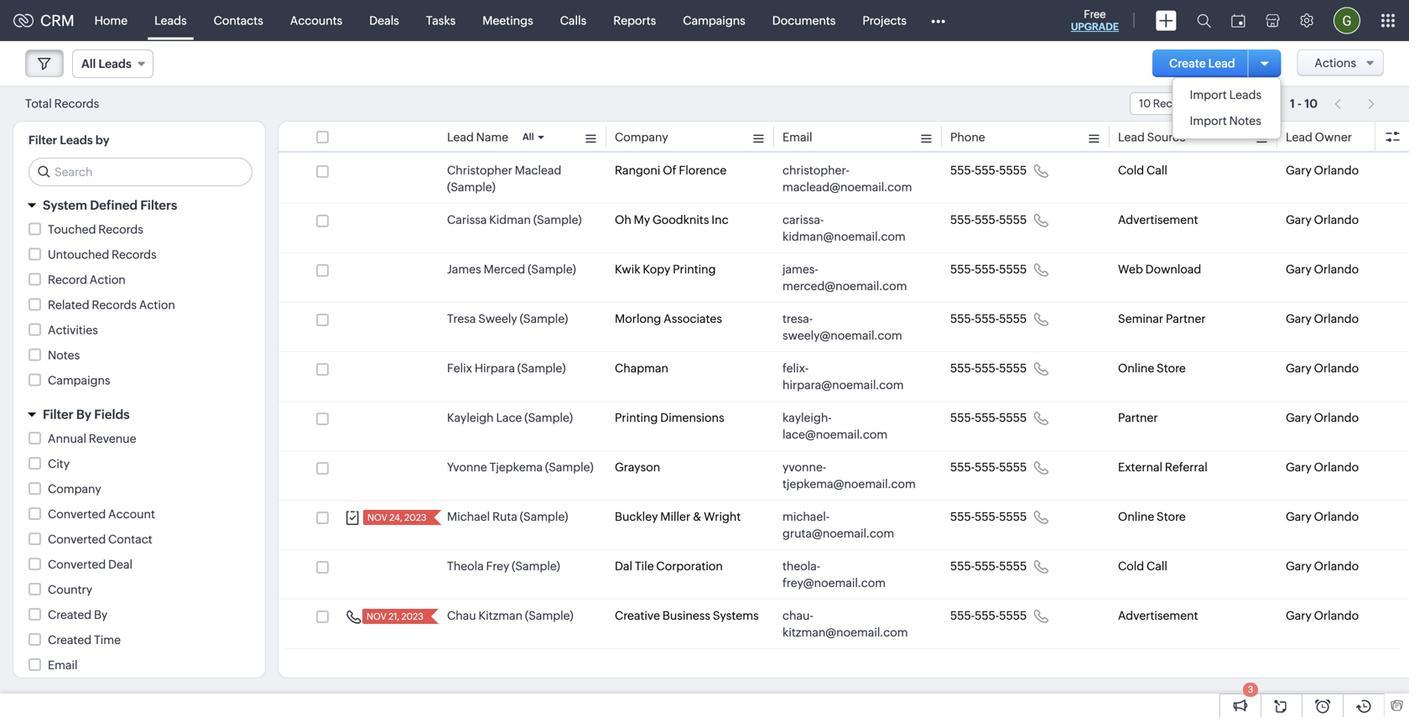 Task type: locate. For each thing, give the bounding box(es) containing it.
10 right -
[[1305, 97, 1318, 110]]

3 gary orlando from the top
[[1286, 263, 1359, 276]]

michael- gruta@noemail.com
[[783, 510, 894, 540]]

associates
[[664, 312, 722, 326]]

import for import notes
[[1190, 114, 1227, 128]]

contact
[[108, 533, 152, 546]]

(sample) right kidman
[[533, 213, 582, 227]]

9 5555 from the top
[[999, 560, 1027, 573]]

gary for tresa- sweely@noemail.com
[[1286, 312, 1312, 326]]

create lead button
[[1153, 49, 1252, 77]]

leads up import notes link
[[1230, 88, 1262, 102]]

records for related
[[92, 298, 137, 312]]

10 orlando from the top
[[1314, 609, 1359, 622]]

gary orlando for james- merced@noemail.com
[[1286, 263, 1359, 276]]

deal
[[108, 558, 133, 571]]

10 5555 from the top
[[999, 609, 1027, 622]]

1 vertical spatial printing
[[615, 411, 658, 425]]

8 orlando from the top
[[1314, 510, 1359, 524]]

james merced (sample) link
[[447, 261, 576, 278]]

email
[[783, 130, 813, 144], [48, 659, 78, 672]]

2 online store from the top
[[1118, 510, 1186, 524]]

gary for theola- frey@noemail.com
[[1286, 560, 1312, 573]]

1 555-555-5555 from the top
[[951, 164, 1027, 177]]

owner
[[1315, 130, 1352, 144]]

(sample) inside christopher maclead (sample)
[[447, 180, 496, 194]]

3 5555 from the top
[[999, 263, 1027, 276]]

7 orlando from the top
[[1314, 461, 1359, 474]]

lead left "source"
[[1118, 130, 1145, 144]]

contacts link
[[200, 0, 277, 41]]

nov left 21,
[[367, 612, 387, 622]]

1 vertical spatial online
[[1118, 510, 1155, 524]]

10 gary orlando from the top
[[1286, 609, 1359, 622]]

0 vertical spatial nov
[[367, 513, 388, 523]]

company up rangoni
[[615, 130, 668, 144]]

created down created by
[[48, 633, 92, 647]]

christopher- maclead@noemail.com
[[783, 164, 912, 194]]

email up 'christopher-'
[[783, 130, 813, 144]]

1 horizontal spatial company
[[615, 130, 668, 144]]

advertisement
[[1118, 213, 1198, 227], [1118, 609, 1198, 622]]

0 vertical spatial online store
[[1118, 362, 1186, 375]]

0 vertical spatial store
[[1157, 362, 1186, 375]]

0 vertical spatial converted
[[48, 508, 106, 521]]

notes
[[1230, 114, 1262, 128], [48, 349, 80, 362]]

0 vertical spatial printing
[[673, 263, 716, 276]]

21,
[[389, 612, 400, 622]]

leads left by at the top left of the page
[[60, 133, 93, 147]]

2 import from the top
[[1190, 114, 1227, 128]]

1 vertical spatial cold
[[1118, 560, 1144, 573]]

0 vertical spatial campaigns
[[683, 14, 746, 27]]

lead left name
[[447, 130, 474, 144]]

converted for converted contact
[[48, 533, 106, 546]]

lead inside button
[[1209, 57, 1236, 70]]

1 horizontal spatial campaigns
[[683, 14, 746, 27]]

1 vertical spatial call
[[1147, 560, 1168, 573]]

action up related records action
[[90, 273, 126, 286]]

email down created time
[[48, 659, 78, 672]]

1 call from the top
[[1147, 164, 1168, 177]]

created for created time
[[48, 633, 92, 647]]

partner right seminar
[[1166, 312, 1206, 326]]

0 vertical spatial filter
[[29, 133, 57, 147]]

chau
[[447, 609, 476, 622]]

(sample) for chau kitzman (sample)
[[525, 609, 574, 622]]

1 horizontal spatial by
[[94, 608, 108, 622]]

theola-
[[783, 560, 821, 573]]

gary for chau- kitzman@noemail.com
[[1286, 609, 1312, 622]]

records left per
[[1153, 97, 1195, 110]]

notes down activities
[[48, 349, 80, 362]]

0 horizontal spatial partner
[[1118, 411, 1158, 425]]

555-555-5555 for james- merced@noemail.com
[[951, 263, 1027, 276]]

campaigns inside 'link'
[[683, 14, 746, 27]]

of
[[663, 164, 677, 177]]

4 gary orlando from the top
[[1286, 312, 1359, 326]]

0 vertical spatial by
[[76, 407, 91, 422]]

converted deal
[[48, 558, 133, 571]]

external referral
[[1118, 461, 1208, 474]]

8 5555 from the top
[[999, 510, 1027, 524]]

3 orlando from the top
[[1314, 263, 1359, 276]]

morlong
[[615, 312, 661, 326]]

0 vertical spatial import
[[1190, 88, 1227, 102]]

all up the maclead
[[523, 132, 534, 142]]

oh
[[615, 213, 632, 227]]

notes down page
[[1230, 114, 1262, 128]]

crm link
[[13, 12, 74, 29]]

calendar image
[[1232, 14, 1246, 27]]

1 vertical spatial cold call
[[1118, 560, 1168, 573]]

reports
[[613, 14, 656, 27]]

kayleigh lace (sample) link
[[447, 409, 573, 426]]

555-555-5555
[[951, 164, 1027, 177], [951, 213, 1027, 227], [951, 263, 1027, 276], [951, 312, 1027, 326], [951, 362, 1027, 375], [951, 411, 1027, 425], [951, 461, 1027, 474], [951, 510, 1027, 524], [951, 560, 1027, 573], [951, 609, 1027, 622]]

record action
[[48, 273, 126, 286]]

2023 right 24,
[[405, 513, 427, 523]]

merced@noemail.com
[[783, 279, 907, 293]]

free upgrade
[[1071, 8, 1119, 32]]

10 gary from the top
[[1286, 609, 1312, 622]]

by up time
[[94, 608, 108, 622]]

6 gary orlando from the top
[[1286, 411, 1359, 425]]

printing up grayson
[[615, 411, 658, 425]]

(sample) for kayleigh lace (sample)
[[525, 411, 573, 425]]

all inside field
[[81, 57, 96, 70]]

leads for filter leads by
[[60, 133, 93, 147]]

2023 inside nov 24, 2023 "link"
[[405, 513, 427, 523]]

online down seminar
[[1118, 362, 1155, 375]]

555-555-5555 for carissa- kidman@noemail.com
[[951, 213, 1027, 227]]

1 vertical spatial action
[[139, 298, 175, 312]]

555-555-5555 for tresa- sweely@noemail.com
[[951, 312, 1027, 326]]

(sample) right frey
[[512, 560, 560, 573]]

1 import from the top
[[1190, 88, 1227, 102]]

4 555-555-5555 from the top
[[951, 312, 1027, 326]]

chau kitzman (sample) link
[[447, 607, 574, 624]]

(sample) for theola frey (sample)
[[512, 560, 560, 573]]

10 up the lead source
[[1139, 97, 1151, 110]]

10 555-555-5555 from the top
[[951, 609, 1027, 622]]

nov inside nov 24, 2023 "link"
[[367, 513, 388, 523]]

0 vertical spatial company
[[615, 130, 668, 144]]

2 store from the top
[[1157, 510, 1186, 524]]

all for all leads
[[81, 57, 96, 70]]

hirpara
[[475, 362, 515, 375]]

online down "external"
[[1118, 510, 1155, 524]]

1 horizontal spatial all
[[523, 132, 534, 142]]

by up annual revenue
[[76, 407, 91, 422]]

(sample) right hirpara
[[517, 362, 566, 375]]

2 converted from the top
[[48, 533, 106, 546]]

0 vertical spatial action
[[90, 273, 126, 286]]

8 555-555-5555 from the top
[[951, 510, 1027, 524]]

5 555-555-5555 from the top
[[951, 362, 1027, 375]]

0 horizontal spatial 10
[[1139, 97, 1151, 110]]

store down seminar partner
[[1157, 362, 1186, 375]]

0 horizontal spatial by
[[76, 407, 91, 422]]

1 vertical spatial import
[[1190, 114, 1227, 128]]

revenue
[[89, 432, 136, 445]]

1 orlando from the top
[[1314, 164, 1359, 177]]

filter down "total"
[[29, 133, 57, 147]]

7 555-555-5555 from the top
[[951, 461, 1027, 474]]

orlando for felix- hirpara@noemail.com
[[1314, 362, 1359, 375]]

0 vertical spatial all
[[81, 57, 96, 70]]

0 horizontal spatial printing
[[615, 411, 658, 425]]

converted up the country at the left bottom of page
[[48, 558, 106, 571]]

annual
[[48, 432, 86, 445]]

1 horizontal spatial 10
[[1305, 97, 1318, 110]]

5 orlando from the top
[[1314, 362, 1359, 375]]

1 cold from the top
[[1118, 164, 1144, 177]]

1 vertical spatial advertisement
[[1118, 609, 1198, 622]]

records down defined
[[98, 223, 143, 236]]

untouched
[[48, 248, 109, 261]]

1 store from the top
[[1157, 362, 1186, 375]]

home
[[94, 14, 128, 27]]

page
[[1216, 97, 1242, 110]]

0 vertical spatial notes
[[1230, 114, 1262, 128]]

1 horizontal spatial printing
[[673, 263, 716, 276]]

buckley miller & wright
[[615, 510, 741, 524]]

online store down seminar partner
[[1118, 362, 1186, 375]]

campaigns up filter by fields
[[48, 374, 110, 387]]

leads for import leads
[[1230, 88, 1262, 102]]

1 vertical spatial nov
[[367, 612, 387, 622]]

printing dimensions
[[615, 411, 725, 425]]

(sample) right 'sweely'
[[520, 312, 568, 326]]

store for felix- hirpara@noemail.com
[[1157, 362, 1186, 375]]

6 gary from the top
[[1286, 411, 1312, 425]]

0 vertical spatial cold call
[[1118, 164, 1168, 177]]

records down touched records
[[112, 248, 157, 261]]

dal tile corporation
[[615, 560, 723, 573]]

3 gary from the top
[[1286, 263, 1312, 276]]

created by
[[48, 608, 108, 622]]

3 555-555-5555 from the top
[[951, 263, 1027, 276]]

create menu image
[[1156, 10, 1177, 31]]

filter for filter by fields
[[43, 407, 73, 422]]

4 5555 from the top
[[999, 312, 1027, 326]]

lead owner
[[1286, 130, 1352, 144]]

gary for felix- hirpara@noemail.com
[[1286, 362, 1312, 375]]

wright
[[704, 510, 741, 524]]

2 gary from the top
[[1286, 213, 1312, 227]]

6 5555 from the top
[[999, 411, 1027, 425]]

0 vertical spatial call
[[1147, 164, 1168, 177]]

1 created from the top
[[48, 608, 92, 622]]

call for christopher- maclead@noemail.com
[[1147, 164, 1168, 177]]

4 orlando from the top
[[1314, 312, 1359, 326]]

records left loading image
[[54, 97, 99, 110]]

0 horizontal spatial campaigns
[[48, 374, 110, 387]]

christopher maclead (sample) link
[[447, 162, 598, 195]]

converted up converted contact
[[48, 508, 106, 521]]

(sample) for christopher maclead (sample)
[[447, 180, 496, 194]]

converted for converted deal
[[48, 558, 106, 571]]

action down untouched records
[[139, 298, 175, 312]]

555-555-5555 for felix- hirpara@noemail.com
[[951, 362, 1027, 375]]

3 converted from the top
[[48, 558, 106, 571]]

2023 right 21,
[[401, 612, 424, 622]]

online for michael- gruta@noemail.com
[[1118, 510, 1155, 524]]

1 vertical spatial filter
[[43, 407, 73, 422]]

1 vertical spatial 2023
[[401, 612, 424, 622]]

per
[[1197, 97, 1214, 110]]

2023 for michael ruta (sample)
[[405, 513, 427, 523]]

hirpara@noemail.com
[[783, 378, 904, 392]]

1 horizontal spatial partner
[[1166, 312, 1206, 326]]

1 online store from the top
[[1118, 362, 1186, 375]]

2 555-555-5555 from the top
[[951, 213, 1027, 227]]

christopher maclead (sample)
[[447, 164, 562, 194]]

create
[[1169, 57, 1206, 70]]

0 vertical spatial advertisement
[[1118, 213, 1198, 227]]

0 vertical spatial 2023
[[405, 513, 427, 523]]

5555 for kayleigh- lace@noemail.com
[[999, 411, 1027, 425]]

9 gary orlando from the top
[[1286, 560, 1359, 573]]

printing right the kopy
[[673, 263, 716, 276]]

gary orlando for tresa- sweely@noemail.com
[[1286, 312, 1359, 326]]

6 555-555-5555 from the top
[[951, 411, 1027, 425]]

(sample) down christopher
[[447, 180, 496, 194]]

source
[[1147, 130, 1186, 144]]

9 gary from the top
[[1286, 560, 1312, 573]]

2 cold from the top
[[1118, 560, 1144, 573]]

tresa- sweely@noemail.com
[[783, 312, 902, 342]]

8 gary from the top
[[1286, 510, 1312, 524]]

orlando for james- merced@noemail.com
[[1314, 263, 1359, 276]]

5 gary orlando from the top
[[1286, 362, 1359, 375]]

0 horizontal spatial all
[[81, 57, 96, 70]]

10
[[1305, 97, 1318, 110], [1139, 97, 1151, 110]]

campaigns right 'reports'
[[683, 14, 746, 27]]

(sample) for carissa kidman (sample)
[[533, 213, 582, 227]]

2 cold call from the top
[[1118, 560, 1168, 573]]

(sample) for michael ruta (sample)
[[520, 510, 568, 524]]

tresa
[[447, 312, 476, 326]]

2 online from the top
[[1118, 510, 1155, 524]]

converted up "converted deal"
[[48, 533, 106, 546]]

2 gary orlando from the top
[[1286, 213, 1359, 227]]

carissa-
[[783, 213, 824, 227]]

store down external referral
[[1157, 510, 1186, 524]]

1 vertical spatial converted
[[48, 533, 106, 546]]

advertisement for carissa- kidman@noemail.com
[[1118, 213, 1198, 227]]

total records
[[25, 97, 99, 110]]

leads for all leads
[[98, 57, 132, 70]]

company down city
[[48, 482, 101, 496]]

5555 for chau- kitzman@noemail.com
[[999, 609, 1027, 622]]

1 vertical spatial created
[[48, 633, 92, 647]]

orlando for theola- frey@noemail.com
[[1314, 560, 1359, 573]]

yvonne tjepkema (sample)
[[447, 461, 594, 474]]

records down record action
[[92, 298, 137, 312]]

1 5555 from the top
[[999, 164, 1027, 177]]

All Leads field
[[72, 49, 153, 78]]

1 horizontal spatial action
[[139, 298, 175, 312]]

records for 10
[[1153, 97, 1195, 110]]

tresa- sweely@noemail.com link
[[783, 310, 917, 344]]

sweely@noemail.com
[[783, 329, 902, 342]]

leads inside field
[[98, 57, 132, 70]]

tresa-
[[783, 312, 813, 326]]

nov inside "nov 21, 2023" link
[[367, 612, 387, 622]]

2 vertical spatial converted
[[48, 558, 106, 571]]

navigation
[[1326, 91, 1384, 116]]

store
[[1157, 362, 1186, 375], [1157, 510, 1186, 524]]

1 vertical spatial all
[[523, 132, 534, 142]]

7 gary orlando from the top
[[1286, 461, 1359, 474]]

1 horizontal spatial notes
[[1230, 114, 1262, 128]]

2 5555 from the top
[[999, 213, 1027, 227]]

filter up annual
[[43, 407, 73, 422]]

filter inside dropdown button
[[43, 407, 73, 422]]

import leads
[[1190, 88, 1262, 102]]

my
[[634, 213, 650, 227]]

2 call from the top
[[1147, 560, 1168, 573]]

lace
[[496, 411, 522, 425]]

online for felix- hirpara@noemail.com
[[1118, 362, 1155, 375]]

5555 for yvonne- tjepkema@noemail.com
[[999, 461, 1027, 474]]

gary orlando for theola- frey@noemail.com
[[1286, 560, 1359, 573]]

yvonne- tjepkema@noemail.com link
[[783, 459, 917, 492]]

system
[[43, 198, 87, 213]]

nov left 24,
[[367, 513, 388, 523]]

Other Modules field
[[920, 7, 956, 34]]

theola
[[447, 560, 484, 573]]

by for created
[[94, 608, 108, 622]]

profile element
[[1324, 0, 1371, 41]]

0 vertical spatial cold
[[1118, 164, 1144, 177]]

0 vertical spatial online
[[1118, 362, 1155, 375]]

lace@noemail.com
[[783, 428, 888, 441]]

1 vertical spatial company
[[48, 482, 101, 496]]

felix
[[447, 362, 472, 375]]

yvonne
[[447, 461, 487, 474]]

nov for michael
[[367, 513, 388, 523]]

lead up import leads
[[1209, 57, 1236, 70]]

0 horizontal spatial notes
[[48, 349, 80, 362]]

cold call
[[1118, 164, 1168, 177], [1118, 560, 1168, 573]]

9 orlando from the top
[[1314, 560, 1359, 573]]

calls
[[560, 14, 587, 27]]

1 cold call from the top
[[1118, 164, 1168, 177]]

store for michael- gruta@noemail.com
[[1157, 510, 1186, 524]]

7 5555 from the top
[[999, 461, 1027, 474]]

partner up "external"
[[1118, 411, 1158, 425]]

1 vertical spatial store
[[1157, 510, 1186, 524]]

(sample) right lace at the left of page
[[525, 411, 573, 425]]

5 gary from the top
[[1286, 362, 1312, 375]]

michael ruta (sample) link
[[447, 508, 568, 525]]

gary orlando for felix- hirpara@noemail.com
[[1286, 362, 1359, 375]]

1 vertical spatial by
[[94, 608, 108, 622]]

5555 for michael- gruta@noemail.com
[[999, 510, 1027, 524]]

orlando for chau- kitzman@noemail.com
[[1314, 609, 1359, 622]]

gary for carissa- kidman@noemail.com
[[1286, 213, 1312, 227]]

1 advertisement from the top
[[1118, 213, 1198, 227]]

all up total records
[[81, 57, 96, 70]]

8 gary orlando from the top
[[1286, 510, 1359, 524]]

1 online from the top
[[1118, 362, 1155, 375]]

row group
[[279, 154, 1409, 649]]

6 orlando from the top
[[1314, 411, 1359, 425]]

converted account
[[48, 508, 155, 521]]

records inside 10 records per page field
[[1153, 97, 1195, 110]]

2023 inside "nov 21, 2023" link
[[401, 612, 424, 622]]

lead down -
[[1286, 130, 1313, 144]]

Search text field
[[29, 159, 252, 185]]

1 horizontal spatial email
[[783, 130, 813, 144]]

tresa sweely (sample)
[[447, 312, 568, 326]]

gary
[[1286, 164, 1312, 177], [1286, 213, 1312, 227], [1286, 263, 1312, 276], [1286, 312, 1312, 326], [1286, 362, 1312, 375], [1286, 411, 1312, 425], [1286, 461, 1312, 474], [1286, 510, 1312, 524], [1286, 560, 1312, 573], [1286, 609, 1312, 622]]

1 gary orlando from the top
[[1286, 164, 1359, 177]]

leads up loading image
[[98, 57, 132, 70]]

gary for michael- gruta@noemail.com
[[1286, 510, 1312, 524]]

created down the country at the left bottom of page
[[48, 608, 92, 622]]

james
[[447, 263, 481, 276]]

2 orlando from the top
[[1314, 213, 1359, 227]]

(sample) right tjepkema
[[545, 461, 594, 474]]

9 555-555-5555 from the top
[[951, 560, 1027, 573]]

5 5555 from the top
[[999, 362, 1027, 375]]

online store down external referral
[[1118, 510, 1186, 524]]

1 vertical spatial partner
[[1118, 411, 1158, 425]]

(sample) right ruta
[[520, 510, 568, 524]]

(sample) right the kitzman
[[525, 609, 574, 622]]

1 vertical spatial online store
[[1118, 510, 1186, 524]]

filter for filter leads by
[[29, 133, 57, 147]]

4 gary from the top
[[1286, 312, 1312, 326]]

reports link
[[600, 0, 670, 41]]

0 horizontal spatial email
[[48, 659, 78, 672]]

(sample) right merced
[[528, 263, 576, 276]]

2 created from the top
[[48, 633, 92, 647]]

7 gary from the top
[[1286, 461, 1312, 474]]

external
[[1118, 461, 1163, 474]]

1 converted from the top
[[48, 508, 106, 521]]

all for all
[[523, 132, 534, 142]]

online store for felix- hirpara@noemail.com
[[1118, 362, 1186, 375]]

gary orlando for michael- gruta@noemail.com
[[1286, 510, 1359, 524]]

row group containing christopher maclead (sample)
[[279, 154, 1409, 649]]

2 advertisement from the top
[[1118, 609, 1198, 622]]

gary for christopher- maclead@noemail.com
[[1286, 164, 1312, 177]]

0 vertical spatial created
[[48, 608, 92, 622]]

555-555-5555 for chau- kitzman@noemail.com
[[951, 609, 1027, 622]]

time
[[94, 633, 121, 647]]

by inside dropdown button
[[76, 407, 91, 422]]

seminar partner
[[1118, 312, 1206, 326]]

(sample) for felix hirpara (sample)
[[517, 362, 566, 375]]

1 gary from the top
[[1286, 164, 1312, 177]]

5555 for james- merced@noemail.com
[[999, 263, 1027, 276]]



Task type: vqa. For each thing, say whether or not it's contained in the screenshot.
bottommost "Home"
no



Task type: describe. For each thing, give the bounding box(es) containing it.
tile
[[635, 560, 654, 573]]

felix- hirpara@noemail.com link
[[783, 360, 917, 393]]

creative business systems
[[615, 609, 759, 622]]

create menu element
[[1146, 0, 1187, 41]]

leads link
[[141, 0, 200, 41]]

systems
[[713, 609, 759, 622]]

account
[[108, 508, 155, 521]]

filter by fields button
[[13, 400, 265, 430]]

converted for converted account
[[48, 508, 106, 521]]

documents
[[772, 14, 836, 27]]

kitzman@noemail.com
[[783, 626, 908, 639]]

chau- kitzman@noemail.com
[[783, 609, 908, 639]]

fields
[[94, 407, 130, 422]]

call for theola- frey@noemail.com
[[1147, 560, 1168, 573]]

import for import leads
[[1190, 88, 1227, 102]]

cold call for christopher- maclead@noemail.com
[[1118, 164, 1168, 177]]

orlando for michael- gruta@noemail.com
[[1314, 510, 1359, 524]]

ruta
[[492, 510, 518, 524]]

felix- hirpara@noemail.com
[[783, 362, 904, 392]]

cold call for theola- frey@noemail.com
[[1118, 560, 1168, 573]]

james merced (sample)
[[447, 263, 576, 276]]

10 Records Per Page field
[[1130, 92, 1263, 115]]

rangoni of florence
[[615, 164, 727, 177]]

system defined filters button
[[13, 190, 265, 220]]

carissa kidman (sample) link
[[447, 211, 582, 228]]

merced
[[484, 263, 525, 276]]

1 vertical spatial email
[[48, 659, 78, 672]]

yvonne tjepkema (sample) link
[[447, 459, 594, 476]]

creative
[[615, 609, 660, 622]]

upgrade
[[1071, 21, 1119, 32]]

&
[[693, 510, 702, 524]]

kidman@noemail.com
[[783, 230, 906, 243]]

nov 21, 2023 link
[[362, 609, 425, 624]]

phone
[[951, 130, 986, 144]]

carissa- kidman@noemail.com
[[783, 213, 906, 243]]

lead for lead owner
[[1286, 130, 1313, 144]]

gary orlando for kayleigh- lace@noemail.com
[[1286, 411, 1359, 425]]

nov for chau
[[367, 612, 387, 622]]

kopy
[[643, 263, 671, 276]]

orlando for yvonne- tjepkema@noemail.com
[[1314, 461, 1359, 474]]

555-555-5555 for yvonne- tjepkema@noemail.com
[[951, 461, 1027, 474]]

555-555-5555 for michael- gruta@noemail.com
[[951, 510, 1027, 524]]

felix hirpara (sample)
[[447, 362, 566, 375]]

10 inside field
[[1139, 97, 1151, 110]]

records for untouched
[[112, 248, 157, 261]]

kayleigh-
[[783, 411, 832, 425]]

miller
[[660, 510, 691, 524]]

5555 for felix- hirpara@noemail.com
[[999, 362, 1027, 375]]

kidman
[[489, 213, 531, 227]]

-
[[1298, 97, 1302, 110]]

orlando for tresa- sweely@noemail.com
[[1314, 312, 1359, 326]]

orlando for carissa- kidman@noemail.com
[[1314, 213, 1359, 227]]

0 vertical spatial email
[[783, 130, 813, 144]]

all leads
[[81, 57, 132, 70]]

by for filter
[[76, 407, 91, 422]]

theola frey (sample)
[[447, 560, 560, 573]]

morlong associates
[[615, 312, 722, 326]]

web download
[[1118, 263, 1202, 276]]

kitzman
[[479, 609, 523, 622]]

orlando for christopher- maclead@noemail.com
[[1314, 164, 1359, 177]]

michael- gruta@noemail.com link
[[783, 508, 917, 542]]

free
[[1084, 8, 1106, 21]]

tasks link
[[413, 0, 469, 41]]

(sample) for yvonne tjepkema (sample)
[[545, 461, 594, 474]]

lead for lead name
[[447, 130, 474, 144]]

filter by fields
[[43, 407, 130, 422]]

annual revenue
[[48, 432, 136, 445]]

0 horizontal spatial company
[[48, 482, 101, 496]]

cold for theola- frey@noemail.com
[[1118, 560, 1144, 573]]

import notes
[[1190, 114, 1262, 128]]

gary orlando for christopher- maclead@noemail.com
[[1286, 164, 1359, 177]]

oh my goodknits inc
[[615, 213, 729, 227]]

search image
[[1197, 13, 1211, 28]]

touched
[[48, 223, 96, 236]]

campaigns link
[[670, 0, 759, 41]]

lead name
[[447, 130, 509, 144]]

cold for christopher- maclead@noemail.com
[[1118, 164, 1144, 177]]

business
[[663, 609, 711, 622]]

felix-
[[783, 362, 809, 375]]

accounts link
[[277, 0, 356, 41]]

gary for yvonne- tjepkema@noemail.com
[[1286, 461, 1312, 474]]

crm
[[40, 12, 74, 29]]

james-
[[783, 263, 819, 276]]

gary orlando for chau- kitzman@noemail.com
[[1286, 609, 1359, 622]]

activities
[[48, 323, 98, 337]]

records for touched
[[98, 223, 143, 236]]

kwik kopy printing
[[615, 263, 716, 276]]

advertisement for chau- kitzman@noemail.com
[[1118, 609, 1198, 622]]

1 vertical spatial campaigns
[[48, 374, 110, 387]]

sweely
[[478, 312, 517, 326]]

meetings link
[[469, 0, 547, 41]]

untouched records
[[48, 248, 157, 261]]

loading image
[[102, 102, 110, 108]]

logo image
[[13, 14, 34, 27]]

by
[[95, 133, 109, 147]]

search element
[[1187, 0, 1222, 41]]

created for created by
[[48, 608, 92, 622]]

kayleigh lace (sample)
[[447, 411, 573, 425]]

profile image
[[1334, 7, 1361, 34]]

record
[[48, 273, 87, 286]]

tjepkema@noemail.com
[[783, 477, 916, 491]]

leads right home link
[[154, 14, 187, 27]]

felix hirpara (sample) link
[[447, 360, 566, 377]]

dimensions
[[660, 411, 725, 425]]

kayleigh
[[447, 411, 494, 425]]

carissa kidman (sample)
[[447, 213, 582, 227]]

555-555-5555 for kayleigh- lace@noemail.com
[[951, 411, 1027, 425]]

2023 for chau kitzman (sample)
[[401, 612, 424, 622]]

gary orlando for yvonne- tjepkema@noemail.com
[[1286, 461, 1359, 474]]

online store for michael- gruta@noemail.com
[[1118, 510, 1186, 524]]

city
[[48, 457, 70, 471]]

lead for lead source
[[1118, 130, 1145, 144]]

kayleigh- lace@noemail.com link
[[783, 409, 917, 443]]

records for total
[[54, 97, 99, 110]]

5555 for theola- frey@noemail.com
[[999, 560, 1027, 573]]

1 vertical spatial notes
[[48, 349, 80, 362]]

meetings
[[483, 14, 533, 27]]

accounts
[[290, 14, 343, 27]]

inc
[[712, 213, 729, 227]]

5555 for tresa- sweely@noemail.com
[[999, 312, 1027, 326]]

gary for james- merced@noemail.com
[[1286, 263, 1312, 276]]

0 horizontal spatial action
[[90, 273, 126, 286]]

(sample) for james merced (sample)
[[528, 263, 576, 276]]

gary for kayleigh- lace@noemail.com
[[1286, 411, 1312, 425]]

5555 for christopher- maclead@noemail.com
[[999, 164, 1027, 177]]

0 vertical spatial partner
[[1166, 312, 1206, 326]]

related records action
[[48, 298, 175, 312]]

5555 for carissa- kidman@noemail.com
[[999, 213, 1027, 227]]

(sample) for tresa sweely (sample)
[[520, 312, 568, 326]]

orlando for kayleigh- lace@noemail.com
[[1314, 411, 1359, 425]]

yvonne- tjepkema@noemail.com
[[783, 461, 916, 491]]

chau- kitzman@noemail.com link
[[783, 607, 917, 641]]

24,
[[389, 513, 403, 523]]

defined
[[90, 198, 138, 213]]

gary orlando for carissa- kidman@noemail.com
[[1286, 213, 1359, 227]]

grayson
[[615, 461, 660, 474]]

555-555-5555 for theola- frey@noemail.com
[[951, 560, 1027, 573]]

555-555-5555 for christopher- maclead@noemail.com
[[951, 164, 1027, 177]]



